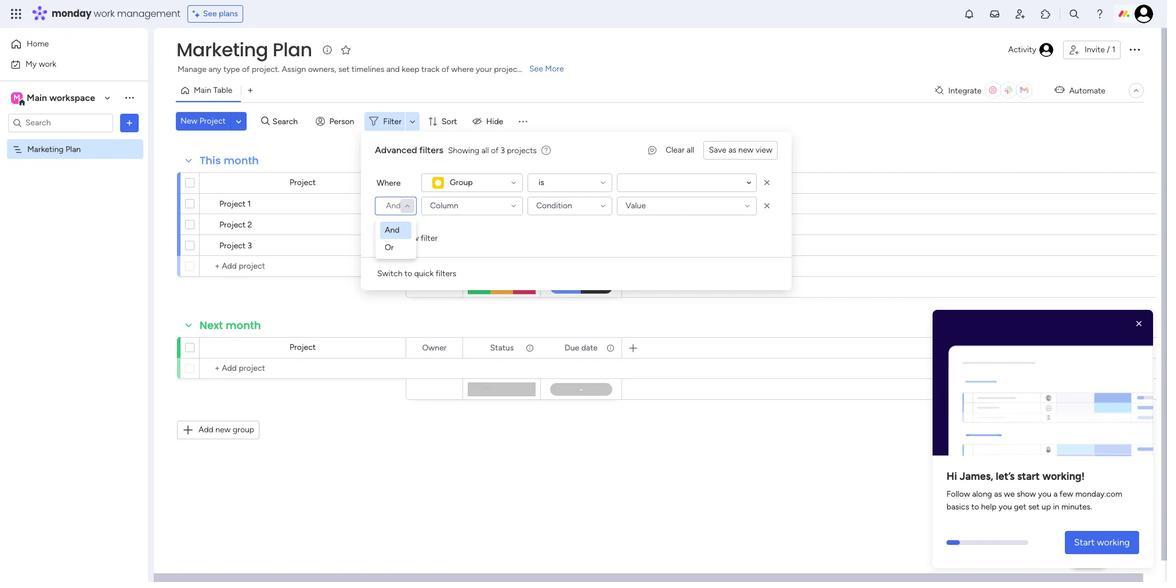 Task type: locate. For each thing, give the bounding box(es) containing it.
see more link
[[528, 63, 565, 75]]

1 up the 2
[[248, 199, 251, 209]]

1 vertical spatial set
[[1028, 502, 1040, 512]]

condition
[[536, 201, 572, 211]]

marketing plan down search in workspace 'field'
[[27, 144, 81, 154]]

help image
[[1094, 8, 1106, 20]]

marketing up the any
[[176, 37, 268, 63]]

let's
[[996, 470, 1015, 483]]

you down we
[[999, 502, 1012, 512]]

1 horizontal spatial set
[[1028, 502, 1040, 512]]

arrow down image
[[406, 114, 420, 128]]

0 horizontal spatial main
[[27, 92, 47, 103]]

column information image for due date
[[606, 343, 615, 353]]

this month
[[200, 153, 259, 168]]

0 horizontal spatial to
[[404, 269, 412, 279]]

manage
[[178, 64, 206, 74]]

monday
[[52, 7, 91, 20]]

see plans button
[[187, 5, 243, 23]]

help button
[[1068, 549, 1109, 568]]

to
[[404, 269, 412, 279], [971, 502, 979, 512]]

to left the 'help'
[[971, 502, 979, 512]]

view
[[756, 145, 772, 155]]

0 vertical spatial owner field
[[419, 177, 449, 189]]

my work
[[26, 59, 56, 69]]

1 vertical spatial 1
[[248, 199, 251, 209]]

save as new view button
[[704, 141, 778, 160]]

marketing plan up type
[[176, 37, 312, 63]]

1 vertical spatial remove sort image
[[761, 200, 773, 212]]

0 horizontal spatial options image
[[124, 117, 135, 129]]

see left plans
[[203, 9, 217, 19]]

new
[[180, 116, 197, 126]]

follow along as we show you a few monday.com basics to help you get set up in minutes.
[[947, 489, 1122, 512]]

2 owner from the top
[[422, 343, 447, 353]]

2 remove sort image from the top
[[761, 200, 773, 212]]

0 vertical spatial status
[[490, 178, 514, 188]]

0 horizontal spatial new
[[215, 425, 231, 435]]

2 all from the left
[[481, 145, 489, 155]]

main inside workspace selection element
[[27, 92, 47, 103]]

0 vertical spatial new
[[738, 145, 754, 155]]

3 down the 2
[[248, 241, 252, 251]]

Search in workspace field
[[24, 116, 97, 129]]

of right type
[[242, 64, 250, 74]]

2 horizontal spatial of
[[491, 145, 499, 155]]

see for see more
[[529, 64, 543, 74]]

plan up assign
[[273, 37, 312, 63]]

new for view
[[738, 145, 754, 155]]

column information image
[[525, 178, 534, 188]]

you left the a
[[1038, 489, 1051, 499]]

Status field
[[487, 177, 517, 189], [487, 342, 517, 354]]

0 vertical spatial 3
[[501, 145, 505, 155]]

menu image
[[517, 115, 529, 127]]

and down where
[[386, 201, 401, 211]]

options image down workspace options "image"
[[124, 117, 135, 129]]

sort
[[442, 116, 457, 126]]

see left more
[[529, 64, 543, 74]]

0 vertical spatial add
[[387, 233, 402, 243]]

project 3
[[219, 241, 252, 251]]

0 vertical spatial remove sort image
[[761, 177, 773, 189]]

working
[[478, 199, 508, 209]]

1 vertical spatial see
[[529, 64, 543, 74]]

all right clear
[[687, 145, 694, 155]]

in
[[1053, 502, 1059, 512]]

1 vertical spatial status field
[[487, 342, 517, 354]]

add inside add new group button
[[198, 425, 213, 435]]

+ Add project text field
[[205, 259, 400, 273], [205, 362, 400, 375]]

1 vertical spatial owner field
[[419, 342, 449, 354]]

1 horizontal spatial add
[[387, 233, 402, 243]]

new left filter at left
[[404, 233, 419, 243]]

1 horizontal spatial see
[[529, 64, 543, 74]]

1 vertical spatial filters
[[436, 269, 456, 279]]

james peterson image
[[1135, 5, 1153, 23]]

0 vertical spatial + add project text field
[[205, 259, 400, 273]]

1 vertical spatial + add project text field
[[205, 362, 400, 375]]

options image right /
[[1128, 42, 1141, 56]]

1 vertical spatial add
[[198, 425, 213, 435]]

0 vertical spatial options image
[[1128, 42, 1141, 56]]

project
[[199, 116, 226, 126], [290, 178, 316, 187], [219, 199, 246, 209], [219, 220, 246, 230], [219, 241, 246, 251], [290, 342, 316, 352]]

select product image
[[10, 8, 22, 20]]

filters right quick
[[436, 269, 456, 279]]

This month field
[[197, 153, 262, 168]]

0 vertical spatial month
[[224, 153, 259, 168]]

assign
[[282, 64, 306, 74]]

plan down search in workspace 'field'
[[66, 144, 81, 154]]

1 vertical spatial owner
[[422, 343, 447, 353]]

as
[[728, 145, 736, 155], [994, 489, 1002, 499]]

see
[[203, 9, 217, 19], [529, 64, 543, 74]]

/
[[1107, 45, 1110, 55]]

0 horizontal spatial 1
[[248, 199, 251, 209]]

set left up
[[1028, 502, 1040, 512]]

0 horizontal spatial marketing plan
[[27, 144, 81, 154]]

invite / 1 button
[[1063, 41, 1121, 59]]

1 horizontal spatial marketing plan
[[176, 37, 312, 63]]

0 horizontal spatial marketing
[[27, 144, 64, 154]]

m
[[13, 93, 20, 102]]

main right workspace 'image'
[[27, 92, 47, 103]]

and right the +
[[385, 225, 400, 235]]

options image
[[1128, 42, 1141, 56], [124, 117, 135, 129]]

see plans
[[203, 9, 238, 19]]

table
[[213, 85, 232, 95]]

add new group
[[198, 425, 254, 435]]

notifications image
[[963, 8, 975, 20]]

1 horizontal spatial 1
[[1112, 45, 1115, 55]]

work inside button
[[39, 59, 56, 69]]

new left view
[[738, 145, 754, 155]]

add new group button
[[177, 421, 259, 439]]

clear
[[666, 145, 685, 155]]

owner for first owner field from the top
[[422, 178, 447, 188]]

0 vertical spatial see
[[203, 9, 217, 19]]

set inside 'follow along as we show you a few monday.com basics to help you get set up in minutes.'
[[1028, 502, 1040, 512]]

marketing plan
[[176, 37, 312, 63], [27, 144, 81, 154]]

1 vertical spatial new
[[404, 233, 419, 243]]

1 horizontal spatial you
[[1038, 489, 1051, 499]]

1 vertical spatial to
[[971, 502, 979, 512]]

all inside advanced filters showing all of 3 projects
[[481, 145, 489, 155]]

work for my
[[39, 59, 56, 69]]

as left we
[[994, 489, 1002, 499]]

work for monday
[[94, 7, 115, 20]]

Owner field
[[419, 177, 449, 189], [419, 342, 449, 354]]

of left projects
[[491, 145, 499, 155]]

status for second the status field from the top
[[490, 343, 514, 353]]

progress bar
[[947, 540, 960, 545]]

angle down image
[[236, 117, 242, 126]]

new project button
[[176, 112, 230, 131]]

main inside button
[[194, 85, 211, 95]]

add right the +
[[387, 233, 402, 243]]

0 horizontal spatial set
[[338, 64, 350, 74]]

0 horizontal spatial plan
[[66, 144, 81, 154]]

1 vertical spatial plan
[[66, 144, 81, 154]]

month right 'this'
[[224, 153, 259, 168]]

set
[[338, 64, 350, 74], [1028, 502, 1040, 512]]

1 remove sort image from the top
[[761, 177, 773, 189]]

1 horizontal spatial all
[[687, 145, 694, 155]]

0 horizontal spatial add
[[198, 425, 213, 435]]

1 horizontal spatial to
[[971, 502, 979, 512]]

as right save
[[728, 145, 736, 155]]

+
[[380, 233, 385, 243]]

1 owner from the top
[[422, 178, 447, 188]]

start
[[1074, 537, 1095, 548]]

1 vertical spatial month
[[226, 318, 261, 333]]

remove sort image
[[761, 177, 773, 189], [761, 200, 773, 212]]

0 vertical spatial 1
[[1112, 45, 1115, 55]]

new left group
[[215, 425, 231, 435]]

all right the showing
[[481, 145, 489, 155]]

to inside button
[[404, 269, 412, 279]]

workspace selection element
[[11, 91, 97, 106]]

0 horizontal spatial see
[[203, 9, 217, 19]]

None field
[[562, 177, 601, 189]]

remove sort image for condition
[[761, 200, 773, 212]]

option
[[0, 139, 148, 141]]

show
[[1017, 489, 1036, 499]]

plans
[[219, 9, 238, 19]]

marketing inside marketing plan list box
[[27, 144, 64, 154]]

3 left projects
[[501, 145, 505, 155]]

month right next
[[226, 318, 261, 333]]

add left group
[[198, 425, 213, 435]]

filter button
[[365, 112, 420, 131]]

1 status from the top
[[490, 178, 514, 188]]

apps image
[[1040, 8, 1052, 20]]

of right track
[[442, 64, 449, 74]]

1 vertical spatial and
[[385, 225, 400, 235]]

2 horizontal spatial new
[[738, 145, 754, 155]]

filters
[[419, 145, 443, 156], [436, 269, 456, 279]]

any
[[208, 64, 221, 74]]

integrate
[[948, 86, 982, 95]]

see inside button
[[203, 9, 217, 19]]

1 vertical spatial status
[[490, 343, 514, 353]]

dapulse integrations image
[[935, 86, 944, 95]]

quick
[[414, 269, 434, 279]]

help
[[981, 502, 997, 512]]

you
[[1038, 489, 1051, 499], [999, 502, 1012, 512]]

1 vertical spatial marketing plan
[[27, 144, 81, 154]]

1 vertical spatial 3
[[248, 241, 252, 251]]

0 vertical spatial as
[[728, 145, 736, 155]]

my work button
[[7, 55, 125, 73]]

1 horizontal spatial 3
[[501, 145, 505, 155]]

person button
[[311, 112, 361, 131]]

filters down sort "popup button" on the top
[[419, 145, 443, 156]]

1 status field from the top
[[487, 177, 517, 189]]

0 vertical spatial to
[[404, 269, 412, 279]]

up
[[1042, 502, 1051, 512]]

your
[[476, 64, 492, 74]]

0 vertical spatial you
[[1038, 489, 1051, 499]]

1 horizontal spatial main
[[194, 85, 211, 95]]

marketing down search in workspace 'field'
[[27, 144, 64, 154]]

1 right /
[[1112, 45, 1115, 55]]

3
[[501, 145, 505, 155], [248, 241, 252, 251]]

main table
[[194, 85, 232, 95]]

autopilot image
[[1055, 83, 1065, 97]]

0 horizontal spatial as
[[728, 145, 736, 155]]

next
[[200, 318, 223, 333]]

1 horizontal spatial as
[[994, 489, 1002, 499]]

1 horizontal spatial new
[[404, 233, 419, 243]]

0 vertical spatial status field
[[487, 177, 517, 189]]

keep
[[402, 64, 419, 74]]

to left quick
[[404, 269, 412, 279]]

0 horizontal spatial all
[[481, 145, 489, 155]]

0 vertical spatial owner
[[422, 178, 447, 188]]

1 vertical spatial you
[[999, 502, 1012, 512]]

2 vertical spatial new
[[215, 425, 231, 435]]

new
[[738, 145, 754, 155], [404, 233, 419, 243], [215, 425, 231, 435]]

set down add to favorites image
[[338, 64, 350, 74]]

work right my
[[39, 59, 56, 69]]

1 vertical spatial marketing
[[27, 144, 64, 154]]

owner
[[422, 178, 447, 188], [422, 343, 447, 353]]

0 horizontal spatial work
[[39, 59, 56, 69]]

0 vertical spatial work
[[94, 7, 115, 20]]

and
[[386, 64, 400, 74]]

column information image
[[606, 178, 615, 188], [525, 343, 534, 353], [606, 343, 615, 353]]

main table button
[[176, 81, 241, 100]]

0 vertical spatial marketing plan
[[176, 37, 312, 63]]

0 vertical spatial filters
[[419, 145, 443, 156]]

status
[[490, 178, 514, 188], [490, 343, 514, 353]]

working
[[1097, 537, 1130, 548]]

next month
[[200, 318, 261, 333]]

main left table
[[194, 85, 211, 95]]

see for see plans
[[203, 9, 217, 19]]

work right monday
[[94, 7, 115, 20]]

0 vertical spatial plan
[[273, 37, 312, 63]]

1 horizontal spatial work
[[94, 7, 115, 20]]

workspace image
[[11, 91, 23, 104]]

as inside button
[[728, 145, 736, 155]]

1 vertical spatial options image
[[124, 117, 135, 129]]

3 inside advanced filters showing all of 3 projects
[[501, 145, 505, 155]]

2 status from the top
[[490, 343, 514, 353]]

Search field
[[270, 113, 304, 129]]

status for first the status field
[[490, 178, 514, 188]]

sort button
[[423, 112, 464, 131]]

new project
[[180, 116, 226, 126]]

1 all from the left
[[687, 145, 694, 155]]

1 vertical spatial as
[[994, 489, 1002, 499]]

timelines
[[352, 64, 384, 74]]

0 vertical spatial marketing
[[176, 37, 268, 63]]

1 vertical spatial work
[[39, 59, 56, 69]]

column information image for status
[[525, 343, 534, 353]]

showing
[[448, 145, 479, 155]]

switch
[[377, 269, 402, 279]]

all inside button
[[687, 145, 694, 155]]

this
[[200, 153, 221, 168]]

and
[[386, 201, 401, 211], [385, 225, 400, 235]]



Task type: describe. For each thing, give the bounding box(es) containing it.
due
[[565, 343, 579, 353]]

add inside + add new filter button
[[387, 233, 402, 243]]

0 horizontal spatial you
[[999, 502, 1012, 512]]

search everything image
[[1068, 8, 1080, 20]]

owners,
[[308, 64, 336, 74]]

get
[[1014, 502, 1026, 512]]

date
[[581, 343, 598, 353]]

home
[[27, 39, 49, 49]]

filters inside button
[[436, 269, 456, 279]]

as inside 'follow along as we show you a few monday.com basics to help you get set up in minutes.'
[[994, 489, 1002, 499]]

type
[[223, 64, 240, 74]]

+ add new filter button
[[375, 229, 442, 248]]

projects
[[507, 145, 537, 155]]

2 + add project text field from the top
[[205, 362, 400, 375]]

stands.
[[522, 64, 548, 74]]

more
[[545, 64, 564, 74]]

switch to quick filters
[[377, 269, 456, 279]]

a
[[1053, 489, 1058, 499]]

clear all button
[[661, 141, 699, 160]]

due date
[[565, 343, 598, 353]]

invite / 1
[[1085, 45, 1115, 55]]

help
[[1078, 553, 1099, 564]]

my
[[26, 59, 37, 69]]

close image
[[1133, 318, 1145, 330]]

start working
[[1074, 537, 1130, 548]]

monday work management
[[52, 7, 180, 20]]

clear all
[[666, 145, 694, 155]]

manage any type of project. assign owners, set timelines and keep track of where your project stands.
[[178, 64, 548, 74]]

owner for first owner field from the bottom
[[422, 343, 447, 353]]

inbox image
[[989, 8, 1000, 20]]

lottie animation element
[[933, 310, 1153, 460]]

nov 14
[[571, 198, 595, 207]]

follow
[[947, 489, 970, 499]]

month for this month
[[224, 153, 259, 168]]

show board description image
[[320, 44, 334, 56]]

home button
[[7, 35, 125, 53]]

workspace options image
[[124, 92, 135, 103]]

hide button
[[468, 112, 510, 131]]

monday.com
[[1075, 489, 1122, 499]]

we
[[1004, 489, 1015, 499]]

save
[[709, 145, 726, 155]]

1 horizontal spatial of
[[442, 64, 449, 74]]

1 horizontal spatial plan
[[273, 37, 312, 63]]

basics
[[947, 502, 969, 512]]

invite members image
[[1014, 8, 1026, 20]]

2 status field from the top
[[487, 342, 517, 354]]

1 owner field from the top
[[419, 177, 449, 189]]

collapse board header image
[[1132, 86, 1141, 95]]

1 horizontal spatial marketing
[[176, 37, 268, 63]]

0 vertical spatial and
[[386, 201, 401, 211]]

learn more image
[[541, 145, 551, 156]]

Due date field
[[562, 342, 601, 354]]

Next month field
[[197, 318, 264, 333]]

hi
[[947, 470, 957, 483]]

marketing plan list box
[[0, 137, 148, 316]]

track
[[421, 64, 440, 74]]

add view image
[[248, 86, 253, 95]]

v2 overdue deadline image
[[545, 199, 554, 210]]

switch to quick filters button
[[373, 265, 461, 283]]

along
[[972, 489, 992, 499]]

or
[[385, 243, 394, 252]]

hi james, let's start working!
[[947, 470, 1085, 483]]

project inside button
[[199, 116, 226, 126]]

2 owner field from the top
[[419, 342, 449, 354]]

filter
[[383, 116, 402, 126]]

group
[[450, 178, 473, 187]]

main for main workspace
[[27, 92, 47, 103]]

marketing plan inside marketing plan list box
[[27, 144, 81, 154]]

main for main table
[[194, 85, 211, 95]]

plan inside marketing plan list box
[[66, 144, 81, 154]]

person
[[329, 116, 354, 126]]

start
[[1017, 470, 1040, 483]]

group
[[233, 425, 254, 435]]

0 horizontal spatial 3
[[248, 241, 252, 251]]

v2 search image
[[261, 115, 270, 128]]

new for filter
[[404, 233, 419, 243]]

automate
[[1069, 86, 1106, 95]]

project 2
[[219, 220, 252, 230]]

few
[[1060, 489, 1073, 499]]

add to favorites image
[[340, 44, 352, 55]]

month for next month
[[226, 318, 261, 333]]

working!
[[1042, 470, 1085, 483]]

v2 user feedback image
[[648, 144, 656, 156]]

of inside advanced filters showing all of 3 projects
[[491, 145, 499, 155]]

to inside 'follow along as we show you a few monday.com basics to help you get set up in minutes.'
[[971, 502, 979, 512]]

14
[[587, 198, 595, 207]]

james,
[[960, 470, 993, 483]]

save as new view
[[709, 145, 772, 155]]

value
[[626, 201, 646, 211]]

1 inside button
[[1112, 45, 1115, 55]]

management
[[117, 7, 180, 20]]

working on it
[[478, 199, 526, 209]]

main workspace
[[27, 92, 95, 103]]

where
[[451, 64, 474, 74]]

Marketing Plan field
[[174, 37, 315, 63]]

invite
[[1085, 45, 1105, 55]]

remove sort image for is
[[761, 177, 773, 189]]

project 1
[[219, 199, 251, 209]]

1 + add project text field from the top
[[205, 259, 400, 273]]

column
[[430, 201, 458, 211]]

0 horizontal spatial of
[[242, 64, 250, 74]]

1 horizontal spatial options image
[[1128, 42, 1141, 56]]

minutes.
[[1061, 502, 1092, 512]]

0 vertical spatial set
[[338, 64, 350, 74]]

hide
[[486, 116, 503, 126]]

where
[[377, 178, 401, 188]]

advanced
[[375, 145, 417, 156]]

on
[[510, 199, 519, 209]]

is
[[539, 178, 544, 187]]

see more
[[529, 64, 564, 74]]

workspace
[[49, 92, 95, 103]]

it
[[521, 199, 526, 209]]

lottie animation image
[[933, 315, 1153, 460]]

start working button
[[1065, 531, 1139, 554]]



Task type: vqa. For each thing, say whether or not it's contained in the screenshot.
the left set
yes



